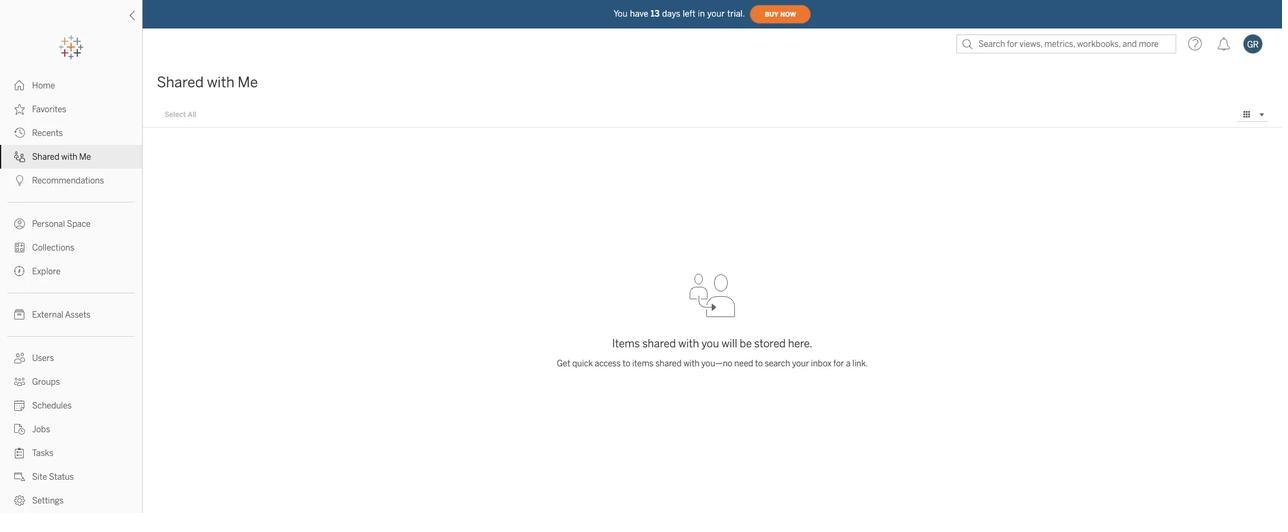 Task type: describe. For each thing, give the bounding box(es) containing it.
recents
[[32, 128, 63, 138]]

shared inside main navigation. press the up and down arrow keys to access links. element
[[32, 152, 59, 162]]

13
[[651, 9, 660, 19]]

Search for views, metrics, workbooks, and more text field
[[957, 34, 1176, 53]]

inbox
[[811, 359, 832, 369]]

users
[[32, 353, 54, 364]]

by text only_f5he34f image for external assets
[[14, 310, 25, 320]]

0 vertical spatial shared with me
[[157, 74, 258, 91]]

1 horizontal spatial shared
[[157, 74, 204, 91]]

search
[[765, 359, 790, 369]]

quick
[[572, 359, 593, 369]]

recents link
[[0, 121, 142, 145]]

settings
[[32, 496, 64, 506]]

external
[[32, 310, 63, 320]]

need
[[734, 359, 753, 369]]

by text only_f5he34f image for recommendations
[[14, 175, 25, 186]]

1 horizontal spatial your
[[792, 359, 809, 369]]

schedules link
[[0, 394, 142, 418]]

home link
[[0, 74, 142, 97]]

collections
[[32, 243, 74, 253]]

by text only_f5he34f image for users
[[14, 353, 25, 364]]

navigation panel element
[[0, 36, 142, 513]]

1 vertical spatial shared
[[655, 359, 682, 369]]

assets
[[65, 310, 90, 320]]

now
[[780, 10, 796, 18]]

tasks
[[32, 449, 53, 459]]

status
[[49, 472, 74, 482]]

settings link
[[0, 489, 142, 513]]

access
[[595, 359, 621, 369]]

site status link
[[0, 465, 142, 489]]

main navigation. press the up and down arrow keys to access links. element
[[0, 74, 142, 513]]

you—no
[[701, 359, 733, 369]]

will
[[722, 337, 737, 350]]

buy
[[765, 10, 778, 18]]

you have 13 days left in your trial.
[[614, 9, 745, 19]]

link.
[[852, 359, 868, 369]]

select all
[[165, 111, 196, 119]]

by text only_f5he34f image for groups
[[14, 377, 25, 387]]

shared with me link
[[0, 145, 142, 169]]

by text only_f5he34f image for settings
[[14, 495, 25, 506]]

be
[[740, 337, 752, 350]]

by text only_f5he34f image for collections
[[14, 242, 25, 253]]

buy now button
[[750, 5, 811, 24]]

jobs link
[[0, 418, 142, 441]]

0 vertical spatial shared
[[642, 337, 676, 350]]



Task type: locate. For each thing, give the bounding box(es) containing it.
0 horizontal spatial shared with me
[[32, 152, 91, 162]]

by text only_f5he34f image inside the personal space link
[[14, 219, 25, 229]]

by text only_f5he34f image left external
[[14, 310, 25, 320]]

shared up items
[[642, 337, 676, 350]]

collections link
[[0, 236, 142, 260]]

personal
[[32, 219, 65, 229]]

select
[[165, 111, 186, 119]]

get quick access to items shared with you—no need to search your inbox for a link.
[[557, 359, 868, 369]]

by text only_f5he34f image inside favorites link
[[14, 104, 25, 115]]

by text only_f5he34f image for favorites
[[14, 104, 25, 115]]

shared down recents
[[32, 152, 59, 162]]

by text only_f5he34f image inside recommendations link
[[14, 175, 25, 186]]

by text only_f5he34f image inside 'home' 'link'
[[14, 80, 25, 91]]

5 by text only_f5he34f image from the top
[[14, 377, 25, 387]]

with inside main navigation. press the up and down arrow keys to access links. element
[[61, 152, 77, 162]]

recommendations link
[[0, 169, 142, 192]]

4 by text only_f5he34f image from the top
[[14, 175, 25, 186]]

explore link
[[0, 260, 142, 283]]

jobs
[[32, 425, 50, 435]]

6 by text only_f5he34f image from the top
[[14, 310, 25, 320]]

by text only_f5he34f image left users
[[14, 353, 25, 364]]

for
[[833, 359, 844, 369]]

explore
[[32, 267, 61, 277]]

select all button
[[157, 108, 204, 122]]

me inside main navigation. press the up and down arrow keys to access links. element
[[79, 152, 91, 162]]

1 horizontal spatial shared with me
[[157, 74, 258, 91]]

shared
[[157, 74, 204, 91], [32, 152, 59, 162]]

3 by text only_f5he34f image from the top
[[14, 266, 25, 277]]

by text only_f5he34f image inside 'jobs' link
[[14, 424, 25, 435]]

tasks link
[[0, 441, 142, 465]]

by text only_f5he34f image left 'tasks'
[[14, 448, 25, 459]]

9 by text only_f5he34f image from the top
[[14, 448, 25, 459]]

0 vertical spatial shared
[[157, 74, 204, 91]]

by text only_f5he34f image left schedules
[[14, 400, 25, 411]]

by text only_f5he34f image inside users link
[[14, 353, 25, 364]]

by text only_f5he34f image inside groups link
[[14, 377, 25, 387]]

by text only_f5he34f image left jobs
[[14, 424, 25, 435]]

items
[[632, 359, 654, 369]]

0 horizontal spatial me
[[79, 152, 91, 162]]

by text only_f5he34f image inside schedules link
[[14, 400, 25, 411]]

site
[[32, 472, 47, 482]]

shared up select all
[[157, 74, 204, 91]]

2 by text only_f5he34f image from the top
[[14, 104, 25, 115]]

grid view image
[[1242, 109, 1252, 120]]

by text only_f5he34f image inside recents link
[[14, 128, 25, 138]]

by text only_f5he34f image inside external assets link
[[14, 310, 25, 320]]

you
[[701, 337, 719, 350]]

0 horizontal spatial your
[[707, 9, 725, 19]]

1 vertical spatial your
[[792, 359, 809, 369]]

left
[[683, 9, 696, 19]]

by text only_f5he34f image inside explore 'link'
[[14, 266, 25, 277]]

in
[[698, 9, 705, 19]]

2 to from the left
[[755, 359, 763, 369]]

items
[[612, 337, 640, 350]]

4 by text only_f5he34f image from the top
[[14, 353, 25, 364]]

with
[[207, 74, 234, 91], [61, 152, 77, 162], [678, 337, 699, 350], [683, 359, 700, 369]]

your
[[707, 9, 725, 19], [792, 359, 809, 369]]

items shared with you will be stored here.
[[612, 337, 813, 350]]

1 to from the left
[[623, 359, 630, 369]]

10 by text only_f5he34f image from the top
[[14, 472, 25, 482]]

1 vertical spatial shared with me
[[32, 152, 91, 162]]

by text only_f5he34f image left the collections
[[14, 242, 25, 253]]

space
[[67, 219, 91, 229]]

by text only_f5he34f image left settings
[[14, 495, 25, 506]]

0 vertical spatial me
[[238, 74, 258, 91]]

by text only_f5he34f image left recommendations
[[14, 175, 25, 186]]

7 by text only_f5he34f image from the top
[[14, 400, 25, 411]]

by text only_f5he34f image inside tasks "link"
[[14, 448, 25, 459]]

by text only_f5he34f image left home
[[14, 80, 25, 91]]

1 vertical spatial me
[[79, 152, 91, 162]]

shared
[[642, 337, 676, 350], [655, 359, 682, 369]]

favorites link
[[0, 97, 142, 121]]

to right need
[[755, 359, 763, 369]]

by text only_f5he34f image inside settings link
[[14, 495, 25, 506]]

by text only_f5he34f image for shared with me
[[14, 151, 25, 162]]

home
[[32, 81, 55, 91]]

5 by text only_f5he34f image from the top
[[14, 219, 25, 229]]

site status
[[32, 472, 74, 482]]

by text only_f5he34f image for tasks
[[14, 448, 25, 459]]

by text only_f5he34f image for explore
[[14, 266, 25, 277]]

groups link
[[0, 370, 142, 394]]

1 by text only_f5he34f image from the top
[[14, 128, 25, 138]]

by text only_f5he34f image inside collections link
[[14, 242, 25, 253]]

buy now
[[765, 10, 796, 18]]

by text only_f5he34f image left personal
[[14, 219, 25, 229]]

1 horizontal spatial to
[[755, 359, 763, 369]]

trial.
[[727, 9, 745, 19]]

have
[[630, 9, 648, 19]]

1 horizontal spatial me
[[238, 74, 258, 91]]

favorites
[[32, 105, 66, 115]]

schedules
[[32, 401, 72, 411]]

groups
[[32, 377, 60, 387]]

get
[[557, 359, 570, 369]]

personal space
[[32, 219, 91, 229]]

shared right items
[[655, 359, 682, 369]]

by text only_f5he34f image inside site status link
[[14, 472, 25, 482]]

by text only_f5he34f image for schedules
[[14, 400, 25, 411]]

by text only_f5he34f image inside shared with me link
[[14, 151, 25, 162]]

all
[[188, 111, 196, 119]]

external assets link
[[0, 303, 142, 327]]

you
[[614, 9, 628, 19]]

to left items
[[623, 359, 630, 369]]

shared with me inside main navigation. press the up and down arrow keys to access links. element
[[32, 152, 91, 162]]

shared with me up recommendations
[[32, 152, 91, 162]]

me
[[238, 74, 258, 91], [79, 152, 91, 162]]

0 horizontal spatial shared
[[32, 152, 59, 162]]

stored
[[754, 337, 786, 350]]

by text only_f5he34f image for site status
[[14, 472, 25, 482]]

8 by text only_f5he34f image from the top
[[14, 424, 25, 435]]

by text only_f5he34f image for recents
[[14, 128, 25, 138]]

by text only_f5he34f image
[[14, 128, 25, 138], [14, 242, 25, 253], [14, 266, 25, 277], [14, 353, 25, 364], [14, 377, 25, 387]]

1 by text only_f5he34f image from the top
[[14, 80, 25, 91]]

users link
[[0, 346, 142, 370]]

by text only_f5he34f image left the site
[[14, 472, 25, 482]]

recommendations
[[32, 176, 104, 186]]

by text only_f5he34f image for jobs
[[14, 424, 25, 435]]

by text only_f5he34f image left groups
[[14, 377, 25, 387]]

external assets
[[32, 310, 90, 320]]

your down here.
[[792, 359, 809, 369]]

by text only_f5he34f image
[[14, 80, 25, 91], [14, 104, 25, 115], [14, 151, 25, 162], [14, 175, 25, 186], [14, 219, 25, 229], [14, 310, 25, 320], [14, 400, 25, 411], [14, 424, 25, 435], [14, 448, 25, 459], [14, 472, 25, 482], [14, 495, 25, 506]]

here.
[[788, 337, 813, 350]]

3 by text only_f5he34f image from the top
[[14, 151, 25, 162]]

11 by text only_f5he34f image from the top
[[14, 495, 25, 506]]

personal space link
[[0, 212, 142, 236]]

by text only_f5he34f image up recommendations link
[[14, 151, 25, 162]]

shared with me up all
[[157, 74, 258, 91]]

by text only_f5he34f image for home
[[14, 80, 25, 91]]

by text only_f5he34f image left recents
[[14, 128, 25, 138]]

0 vertical spatial your
[[707, 9, 725, 19]]

days
[[662, 9, 680, 19]]

shared with me
[[157, 74, 258, 91], [32, 152, 91, 162]]

2 by text only_f5he34f image from the top
[[14, 242, 25, 253]]

a
[[846, 359, 851, 369]]

by text only_f5he34f image for personal space
[[14, 219, 25, 229]]

by text only_f5he34f image left 'explore'
[[14, 266, 25, 277]]

your right in
[[707, 9, 725, 19]]

to
[[623, 359, 630, 369], [755, 359, 763, 369]]

by text only_f5he34f image left favorites
[[14, 104, 25, 115]]

0 horizontal spatial to
[[623, 359, 630, 369]]

1 vertical spatial shared
[[32, 152, 59, 162]]



Task type: vqa. For each thing, say whether or not it's contained in the screenshot.
New Worksheet ICON
no



